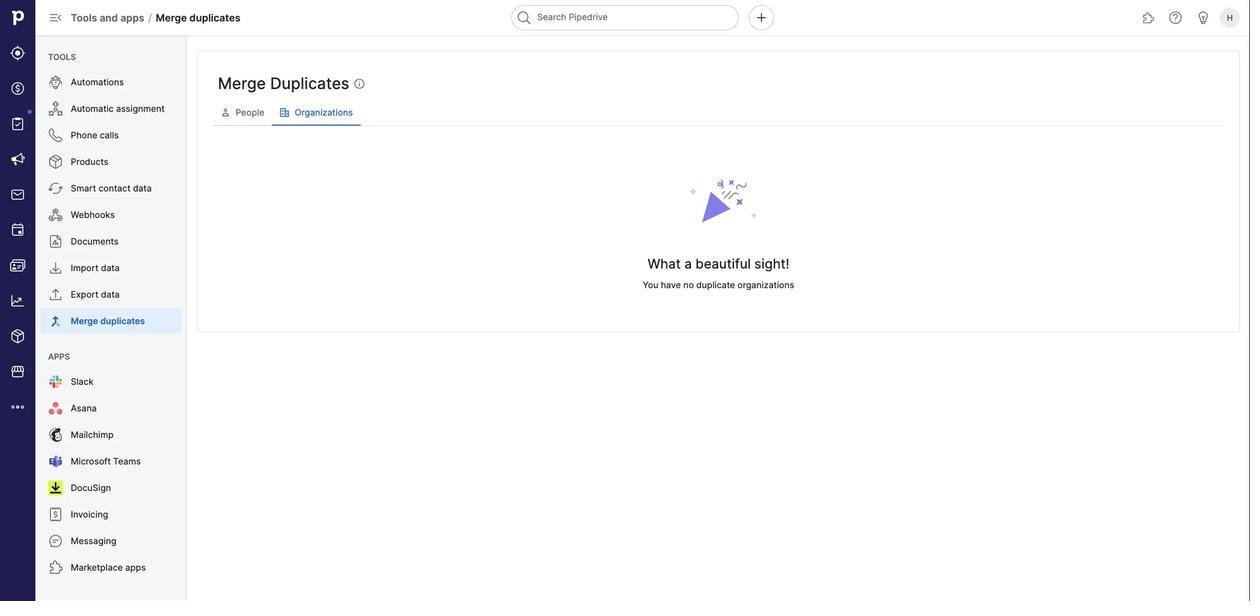 Task type: locate. For each thing, give the bounding box(es) containing it.
menu
[[0, 0, 35, 601], [35, 35, 187, 601]]

1 horizontal spatial merge
[[156, 11, 187, 24]]

11 color undefined image from the top
[[48, 534, 63, 549]]

1 vertical spatial data
[[101, 263, 120, 273]]

menu toggle image
[[48, 10, 63, 25]]

color undefined image inside products link
[[48, 154, 63, 169]]

color undefined image inside automations link
[[48, 75, 63, 90]]

microsoft teams
[[71, 456, 141, 467]]

phone
[[71, 130, 97, 141]]

color undefined image inside smart contact data 'link'
[[48, 181, 63, 196]]

1 vertical spatial merge
[[218, 74, 266, 93]]

docusign
[[71, 483, 111, 493]]

color undefined image left automatic
[[48, 101, 63, 116]]

webhooks
[[71, 210, 115, 220]]

color undefined image for import data
[[48, 260, 63, 276]]

tools left and
[[71, 11, 97, 24]]

6 color undefined image from the top
[[48, 287, 63, 302]]

10 color undefined image from the top
[[48, 454, 63, 469]]

color undefined image left documents
[[48, 234, 63, 249]]

7 color undefined image from the top
[[48, 374, 63, 389]]

calls
[[100, 130, 119, 141]]

color undefined image left messaging
[[48, 534, 63, 549]]

assignment
[[116, 103, 165, 114]]

documents
[[71, 236, 119, 247]]

organizations
[[295, 107, 353, 118]]

color undefined image for asana
[[48, 401, 63, 416]]

0 vertical spatial duplicates
[[190, 11, 241, 24]]

messaging link
[[40, 528, 182, 554]]

color undefined image inside webhooks link
[[48, 207, 63, 223]]

2 vertical spatial data
[[101, 289, 120, 300]]

tools
[[71, 11, 97, 24], [48, 52, 76, 62]]

color undefined image inside marketplace apps link
[[48, 560, 63, 575]]

apps
[[48, 351, 70, 361]]

data right import
[[101, 263, 120, 273]]

what a beautiful sight!
[[648, 256, 790, 272]]

color undefined image for export data
[[48, 287, 63, 302]]

automatic assignment
[[71, 103, 165, 114]]

/
[[148, 11, 152, 24]]

color undefined image left products
[[48, 154, 63, 169]]

duplicate
[[697, 279, 736, 290]]

merge
[[156, 11, 187, 24], [218, 74, 266, 93], [71, 316, 98, 326]]

data
[[133, 183, 152, 194], [101, 263, 120, 273], [101, 289, 120, 300]]

activities image
[[10, 223, 25, 238]]

color undefined image for merge duplicates
[[48, 314, 63, 329]]

insights image
[[10, 293, 25, 308]]

apps
[[121, 11, 145, 24], [125, 562, 146, 573]]

mailchimp link
[[40, 422, 182, 448]]

you
[[643, 279, 659, 290]]

import data link
[[40, 255, 182, 281]]

color undefined image inside documents link
[[48, 234, 63, 249]]

color undefined image left the smart
[[48, 181, 63, 196]]

apps down messaging link
[[125, 562, 146, 573]]

color undefined image down apps
[[48, 374, 63, 389]]

color undefined image inside merge duplicates 'link'
[[48, 314, 63, 329]]

color undefined image inside import data link
[[48, 260, 63, 276]]

merge duplicates
[[218, 74, 350, 93]]

slack link
[[40, 369, 182, 394]]

no
[[684, 279, 694, 290]]

color undefined image left asana
[[48, 401, 63, 416]]

data inside 'link'
[[133, 183, 152, 194]]

0 vertical spatial data
[[133, 183, 152, 194]]

automatic assignment link
[[40, 96, 182, 121]]

color undefined image
[[48, 101, 63, 116], [10, 116, 25, 131], [48, 128, 63, 143], [48, 234, 63, 249], [48, 314, 63, 329], [48, 480, 63, 496], [48, 507, 63, 522]]

color undefined image for messaging
[[48, 534, 63, 549]]

color undefined image
[[48, 75, 63, 90], [48, 154, 63, 169], [48, 181, 63, 196], [48, 207, 63, 223], [48, 260, 63, 276], [48, 287, 63, 302], [48, 374, 63, 389], [48, 401, 63, 416], [48, 427, 63, 442], [48, 454, 63, 469], [48, 534, 63, 549], [48, 560, 63, 575]]

mailchimp
[[71, 430, 114, 440]]

9 color undefined image from the top
[[48, 427, 63, 442]]

color undefined image up campaigns icon
[[10, 116, 25, 131]]

color undefined image inside mailchimp link
[[48, 427, 63, 442]]

asana link
[[40, 396, 182, 421]]

marketplace apps
[[71, 562, 146, 573]]

2 vertical spatial merge
[[71, 316, 98, 326]]

apps left /
[[121, 11, 145, 24]]

1 color undefined image from the top
[[48, 75, 63, 90]]

color secondary image
[[280, 107, 290, 118]]

merge up people
[[218, 74, 266, 93]]

color undefined image left webhooks
[[48, 207, 63, 223]]

people
[[236, 107, 265, 118]]

tools inside menu
[[48, 52, 76, 62]]

webhooks link
[[40, 202, 182, 228]]

color undefined image inside microsoft teams link
[[48, 454, 63, 469]]

color undefined image right deals icon
[[48, 75, 63, 90]]

color undefined image left export
[[48, 287, 63, 302]]

2 horizontal spatial merge
[[218, 74, 266, 93]]

contact
[[99, 183, 131, 194]]

quick help image
[[1169, 10, 1184, 25]]

color undefined image for automations
[[48, 75, 63, 90]]

what
[[648, 256, 681, 272]]

merge right /
[[156, 11, 187, 24]]

color undefined image inside docusign link
[[48, 480, 63, 496]]

deals image
[[10, 81, 25, 96]]

and
[[100, 11, 118, 24]]

tools down menu toggle icon
[[48, 52, 76, 62]]

color undefined image left 'phone'
[[48, 128, 63, 143]]

h
[[1228, 13, 1234, 22]]

duplicates inside 'link'
[[100, 316, 145, 326]]

color undefined image inside asana link
[[48, 401, 63, 416]]

phone calls
[[71, 130, 119, 141]]

automatic
[[71, 103, 114, 114]]

0 horizontal spatial merge
[[71, 316, 98, 326]]

data right contact at the left of page
[[133, 183, 152, 194]]

color undefined image inside export data link
[[48, 287, 63, 302]]

have
[[661, 279, 681, 290]]

color undefined image inside the slack link
[[48, 374, 63, 389]]

color undefined image inside automatic assignment link
[[48, 101, 63, 116]]

contacts image
[[10, 258, 25, 273]]

invoicing link
[[40, 502, 182, 527]]

h button
[[1218, 5, 1243, 30]]

1 vertical spatial tools
[[48, 52, 76, 62]]

color undefined image left microsoft
[[48, 454, 63, 469]]

color undefined image inside invoicing link
[[48, 507, 63, 522]]

1 vertical spatial duplicates
[[100, 316, 145, 326]]

0 vertical spatial tools
[[71, 11, 97, 24]]

duplicates
[[190, 11, 241, 24], [100, 316, 145, 326]]

color undefined image for smart contact data
[[48, 181, 63, 196]]

color undefined image for documents
[[48, 234, 63, 249]]

color undefined image left docusign on the bottom left of page
[[48, 480, 63, 496]]

color undefined image up apps
[[48, 314, 63, 329]]

0 horizontal spatial duplicates
[[100, 316, 145, 326]]

data right export
[[101, 289, 120, 300]]

merge down export
[[71, 316, 98, 326]]

merge inside merge duplicates 'link'
[[71, 316, 98, 326]]

0 vertical spatial apps
[[121, 11, 145, 24]]

2 color undefined image from the top
[[48, 154, 63, 169]]

color undefined image inside "phone calls" 'link'
[[48, 128, 63, 143]]

color undefined image left mailchimp
[[48, 427, 63, 442]]

tools for tools
[[48, 52, 76, 62]]

marketplace image
[[10, 364, 25, 379]]

3 color undefined image from the top
[[48, 181, 63, 196]]

0 vertical spatial merge
[[156, 11, 187, 24]]

color undefined image for products
[[48, 154, 63, 169]]

5 color undefined image from the top
[[48, 260, 63, 276]]

8 color undefined image from the top
[[48, 401, 63, 416]]

color undefined image left marketplace
[[48, 560, 63, 575]]

import data
[[71, 263, 120, 273]]

color undefined image for docusign
[[48, 480, 63, 496]]

color undefined image left invoicing
[[48, 507, 63, 522]]

export data link
[[40, 282, 182, 307]]

12 color undefined image from the top
[[48, 560, 63, 575]]

color undefined image inside messaging link
[[48, 534, 63, 549]]

4 color undefined image from the top
[[48, 207, 63, 223]]

color undefined image left import
[[48, 260, 63, 276]]



Task type: describe. For each thing, give the bounding box(es) containing it.
organizations
[[738, 279, 795, 290]]

merge duplicates
[[71, 316, 145, 326]]

teams
[[113, 456, 141, 467]]

leads image
[[10, 46, 25, 61]]

import
[[71, 263, 99, 273]]

tools for tools and apps / merge duplicates
[[71, 11, 97, 24]]

menu containing automations
[[35, 35, 187, 601]]

sales inbox image
[[10, 187, 25, 202]]

invoicing
[[71, 509, 108, 520]]

color secondary image
[[221, 107, 231, 118]]

smart
[[71, 183, 96, 194]]

products image
[[10, 329, 25, 344]]

phone calls link
[[40, 123, 182, 148]]

home image
[[8, 8, 27, 27]]

smart contact data link
[[40, 176, 182, 201]]

export data
[[71, 289, 120, 300]]

automations link
[[40, 70, 182, 95]]

products
[[71, 156, 108, 167]]

you have no duplicate organizations
[[643, 279, 795, 290]]

beautiful
[[696, 256, 751, 272]]

documents link
[[40, 229, 182, 254]]

export
[[71, 289, 99, 300]]

1 horizontal spatial duplicates
[[190, 11, 241, 24]]

info image
[[355, 79, 365, 89]]

more image
[[10, 399, 25, 415]]

microsoft teams link
[[40, 449, 182, 474]]

merge duplicates menu item
[[35, 308, 187, 334]]

1 vertical spatial apps
[[125, 562, 146, 573]]

data for import data
[[101, 263, 120, 273]]

campaigns image
[[10, 152, 25, 167]]

color undefined image for slack
[[48, 374, 63, 389]]

color undefined image for marketplace apps
[[48, 560, 63, 575]]

color undefined image for webhooks
[[48, 207, 63, 223]]

products link
[[40, 149, 182, 174]]

color undefined image for invoicing
[[48, 507, 63, 522]]

a
[[685, 256, 692, 272]]

duplicates
[[270, 74, 350, 93]]

sales assistant image
[[1197, 10, 1212, 25]]

slack
[[71, 376, 93, 387]]

merge for merge duplicates
[[71, 316, 98, 326]]

color undefined image for phone calls
[[48, 128, 63, 143]]

merge for merge duplicates
[[218, 74, 266, 93]]

marketplace apps link
[[40, 555, 182, 580]]

microsoft
[[71, 456, 111, 467]]

marketplace
[[71, 562, 123, 573]]

sight!
[[755, 256, 790, 272]]

tools and apps / merge duplicates
[[71, 11, 241, 24]]

merge duplicates link
[[40, 308, 182, 334]]

automations
[[71, 77, 124, 88]]

messaging
[[71, 536, 117, 546]]

quick add image
[[754, 10, 770, 25]]

data for export data
[[101, 289, 120, 300]]

smart contact data
[[71, 183, 152, 194]]

color undefined image for automatic assignment
[[48, 101, 63, 116]]

docusign link
[[40, 475, 182, 501]]

asana
[[71, 403, 97, 414]]

color undefined image for mailchimp
[[48, 427, 63, 442]]

Search Pipedrive field
[[512, 5, 739, 30]]

color undefined image for microsoft teams
[[48, 454, 63, 469]]



Task type: vqa. For each thing, say whether or not it's contained in the screenshot.
middle Merge
yes



